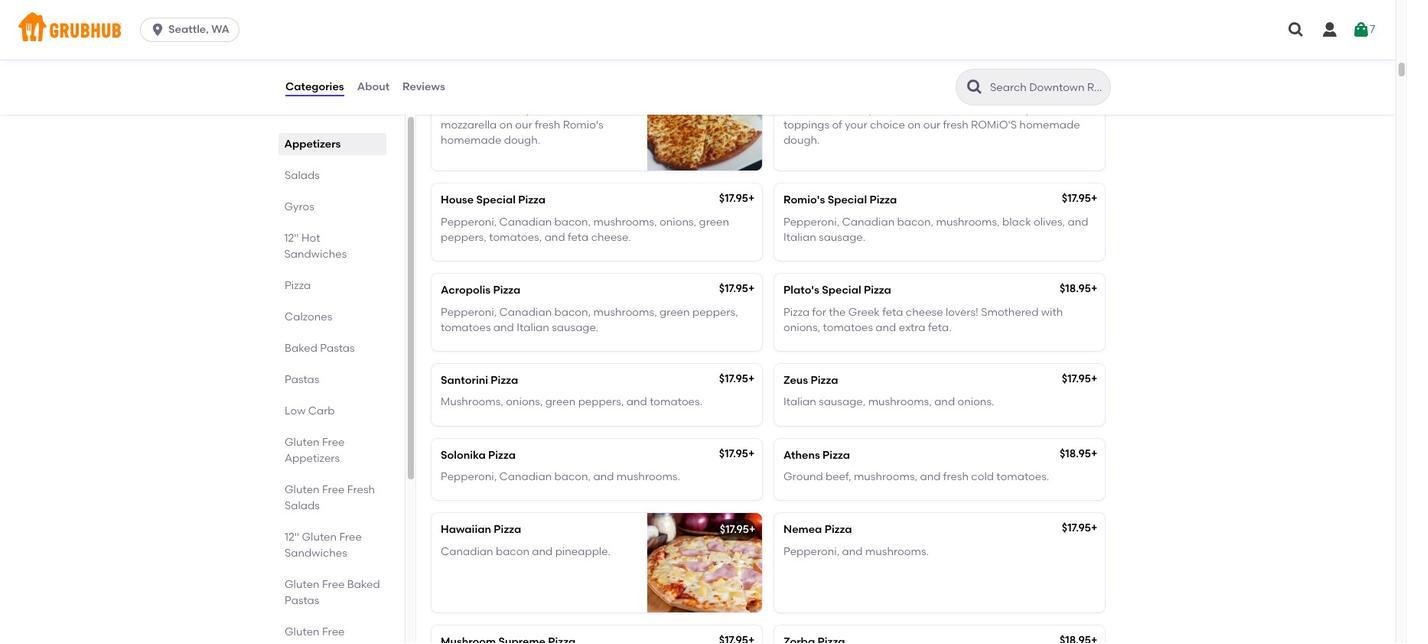 Task type: locate. For each thing, give the bounding box(es) containing it.
pepperoni, down acropolis
[[441, 306, 497, 319]]

mushrooms, right sausage,
[[868, 396, 932, 409]]

for
[[812, 306, 827, 319]]

pizza inside our homemade pizza sauce and mozzarella on our fresh romio's homemade dough.
[[526, 103, 553, 116]]

appetizers
[[285, 138, 341, 151], [285, 452, 340, 465]]

gluten for gluten free fresh salads
[[285, 484, 320, 497]]

baked down calzones on the left of page
[[285, 342, 318, 355]]

canadian for italian
[[499, 306, 552, 319]]

1 horizontal spatial green
[[660, 306, 690, 319]]

italian up plato's
[[784, 231, 816, 244]]

0 vertical spatial $18.95
[[1060, 283, 1091, 296]]

$18.95 for ground beef, mushrooms, and fresh cold tomatoes.
[[1060, 448, 1091, 461]]

our inside our homemade pizza sauce, mozzarella, and up to 2 toppings of your choice on our fresh romio's homemade dough.
[[924, 119, 941, 132]]

1 vertical spatial sausage.
[[552, 321, 599, 334]]

peppers,
[[441, 231, 487, 244], [693, 306, 738, 319], [578, 396, 624, 409]]

0 vertical spatial tomatoes.
[[650, 396, 703, 409]]

free left the fresh
[[322, 484, 345, 497]]

+ for pepperoni, canadian bacon, mushrooms, black olives, and italian sausage.
[[1091, 192, 1098, 205]]

2 on from the left
[[908, 119, 921, 132]]

special for plato's
[[822, 284, 862, 297]]

$17.95 for onions,
[[719, 192, 749, 205]]

pepperoni, inside pepperoni, canadian bacon, mushrooms, black olives, and italian sausage.
[[784, 216, 840, 229]]

our
[[441, 103, 460, 116], [784, 103, 803, 116]]

1 horizontal spatial sausage.
[[819, 231, 866, 244]]

1 vertical spatial baked
[[347, 579, 380, 592]]

$17.95 + for onions,
[[719, 192, 755, 205]]

12" inside 12" hot sandwiches
[[285, 232, 299, 245]]

1 $18.95 + from the top
[[1060, 283, 1098, 296]]

12" down the gluten free fresh salads
[[285, 531, 299, 544]]

0 horizontal spatial pizza
[[526, 103, 553, 116]]

olives,
[[1034, 216, 1066, 229]]

$18.95 +
[[1060, 283, 1098, 296], [1060, 448, 1098, 461]]

feta
[[568, 231, 589, 244], [883, 306, 904, 319]]

pastas inside gluten free baked pastas
[[285, 595, 319, 608]]

+ for ground beef, mushrooms, and fresh cold tomatoes.
[[1091, 448, 1098, 461]]

baked
[[285, 342, 318, 355], [347, 579, 380, 592]]

the
[[829, 306, 846, 319]]

fresh down sauce
[[535, 119, 560, 132]]

1 appetizers from the top
[[285, 138, 341, 151]]

free down 12" gluten free sandwiches
[[322, 579, 345, 592]]

pepperoni, inside pepperoni, canadian bacon, mushrooms, green peppers, tomatoes and italian sausage.
[[441, 306, 497, 319]]

1 vertical spatial sandwiches
[[285, 547, 347, 560]]

bacon, inside pepperoni, canadian bacon, mushrooms, green peppers, tomatoes and italian sausage.
[[555, 306, 591, 319]]

0 vertical spatial green
[[699, 216, 729, 229]]

0 vertical spatial appetizers
[[285, 138, 341, 151]]

our down cheese
[[441, 103, 460, 116]]

1 horizontal spatial dough.
[[784, 134, 820, 147]]

2 vertical spatial green
[[546, 396, 576, 409]]

athens
[[784, 449, 820, 462]]

mushrooms, down cheese.
[[594, 306, 657, 319]]

2 appetizers from the top
[[285, 452, 340, 465]]

canadian down romio's special pizza
[[842, 216, 895, 229]]

bacon, for italian
[[555, 306, 591, 319]]

1 horizontal spatial on
[[908, 119, 921, 132]]

1 horizontal spatial feta
[[883, 306, 904, 319]]

green inside pepperoni, canadian bacon, mushrooms, onions, green peppers, tomatoes, and feta cheese.
[[699, 216, 729, 229]]

1 pizza from the left
[[526, 103, 553, 116]]

pizza down plato's
[[784, 306, 810, 319]]

our inside our homemade pizza sauce, mozzarella, and up to 2 toppings of your choice on our fresh romio's homemade dough.
[[784, 103, 803, 116]]

mushrooms, inside pepperoni, canadian bacon, mushrooms, green peppers, tomatoes and italian sausage.
[[594, 306, 657, 319]]

gluten inside gluten free appetizers
[[285, 436, 320, 449]]

free inside the gluten free fresh salads
[[322, 484, 345, 497]]

gluten inside gluten free baked pastas
[[285, 579, 320, 592]]

fresh inside our homemade pizza sauce, mozzarella, and up to 2 toppings of your choice on our fresh romio's homemade dough.
[[943, 119, 969, 132]]

italian down zeus
[[784, 396, 816, 409]]

mushrooms, for onions,
[[594, 216, 657, 229]]

gluten down the gluten free fresh salads
[[302, 531, 337, 544]]

svg image
[[1287, 21, 1306, 39], [1352, 21, 1370, 39], [150, 22, 165, 38]]

onions,
[[660, 216, 697, 229], [784, 321, 821, 334], [506, 396, 543, 409]]

pastas up gluten free pastas
[[285, 595, 319, 608]]

1 horizontal spatial tomatoes.
[[997, 471, 1050, 484]]

our inside our homemade pizza sauce and mozzarella on our fresh romio's homemade dough.
[[441, 103, 460, 116]]

1 vertical spatial $18.95
[[1060, 448, 1091, 461]]

0 horizontal spatial feta
[[568, 231, 589, 244]]

fresh
[[347, 484, 375, 497]]

0 horizontal spatial sausage.
[[552, 321, 599, 334]]

2 horizontal spatial green
[[699, 216, 729, 229]]

+ for pepperoni, canadian bacon, and mushrooms.
[[749, 448, 755, 461]]

0 vertical spatial peppers,
[[441, 231, 487, 244]]

our for our homemade pizza sauce, mozzarella, and up to 2 toppings of your choice on our fresh romio's homemade dough.
[[784, 103, 803, 116]]

1 12" from the top
[[285, 232, 299, 245]]

pepperoni, canadian bacon, mushrooms, green peppers, tomatoes and italian sausage.
[[441, 306, 738, 334]]

1 horizontal spatial peppers,
[[578, 396, 624, 409]]

1 vertical spatial green
[[660, 306, 690, 319]]

dough.
[[504, 134, 541, 147], [784, 134, 820, 147]]

greek
[[849, 306, 880, 319]]

1 vertical spatial peppers,
[[693, 306, 738, 319]]

our down sauce,
[[924, 119, 941, 132]]

fresh down mozzarella,
[[943, 119, 969, 132]]

dough. inside our homemade pizza sauce, mozzarella, and up to 2 toppings of your choice on our fresh romio's homemade dough.
[[784, 134, 820, 147]]

sandwiches up gluten free baked pastas
[[285, 547, 347, 560]]

romio's down sauce
[[563, 119, 604, 132]]

pepperoni, down house
[[441, 216, 497, 229]]

your
[[845, 119, 868, 132]]

1 horizontal spatial our
[[784, 103, 803, 116]]

1 horizontal spatial pizza
[[869, 103, 896, 116]]

canadian inside pepperoni, canadian bacon, mushrooms, onions, green peppers, tomatoes, and feta cheese.
[[499, 216, 552, 229]]

pizza inside pizza for the greek feta cheese lovers! smothered with onions, tomatoes and extra feta.
[[784, 306, 810, 319]]

fresh inside our homemade pizza sauce and mozzarella on our fresh romio's homemade dough.
[[535, 119, 560, 132]]

mushrooms, up cheese.
[[594, 216, 657, 229]]

pizza up pepperoni, canadian bacon, mushrooms, black olives, and italian sausage.
[[870, 194, 897, 207]]

green
[[699, 216, 729, 229], [660, 306, 690, 319], [546, 396, 576, 409]]

gluten free pastas
[[285, 626, 345, 644]]

$17.95 + for green
[[719, 283, 755, 296]]

svg image right svg image
[[1352, 21, 1370, 39]]

2 our from the left
[[924, 119, 941, 132]]

bacon
[[496, 545, 530, 558]]

2 $18.95 + from the top
[[1060, 448, 1098, 461]]

sandwiches
[[285, 248, 347, 261], [285, 547, 347, 560]]

pepperoni, inside pepperoni, canadian bacon, mushrooms, onions, green peppers, tomatoes, and feta cheese.
[[441, 216, 497, 229]]

0 horizontal spatial our
[[515, 119, 532, 132]]

1 horizontal spatial our
[[924, 119, 941, 132]]

svg image for seattle, wa
[[150, 22, 165, 38]]

romio's down toppings
[[784, 194, 825, 207]]

free inside gluten free baked pastas
[[322, 579, 345, 592]]

1 horizontal spatial mushrooms.
[[866, 545, 929, 558]]

sauce,
[[898, 103, 932, 116]]

gluten down 12" gluten free sandwiches
[[285, 579, 320, 592]]

cheese
[[906, 306, 943, 319]]

1 vertical spatial italian
[[517, 321, 549, 334]]

free down carb
[[322, 436, 345, 449]]

1 vertical spatial salads
[[285, 500, 320, 513]]

appetizers inside gluten free appetizers
[[285, 452, 340, 465]]

1 vertical spatial 12"
[[285, 531, 299, 544]]

$18.95 + for ground beef, mushrooms, and fresh cold tomatoes.
[[1060, 448, 1098, 461]]

svg image inside the "seattle, wa" "button"
[[150, 22, 165, 38]]

house
[[441, 194, 474, 207]]

svg image inside 7 button
[[1352, 21, 1370, 39]]

0 horizontal spatial on
[[500, 119, 513, 132]]

canadian for and
[[499, 216, 552, 229]]

tomatoes inside pepperoni, canadian bacon, mushrooms, green peppers, tomatoes and italian sausage.
[[441, 321, 491, 334]]

+ for pepperoni, canadian bacon, mushrooms, green peppers, tomatoes and italian sausage.
[[749, 283, 755, 296]]

feta inside pizza for the greek feta cheese lovers! smothered with onions, tomatoes and extra feta.
[[883, 306, 904, 319]]

gluten down gluten free baked pastas
[[285, 626, 320, 639]]

baked pastas
[[285, 342, 355, 355]]

dough. down toppings
[[784, 134, 820, 147]]

pepperoni, canadian bacon, mushrooms, black olives, and italian sausage.
[[784, 216, 1089, 244]]

2 our from the left
[[784, 103, 803, 116]]

gluten inside the gluten free fresh salads
[[285, 484, 320, 497]]

special right house
[[476, 194, 516, 207]]

mushrooms, inside pepperoni, canadian bacon, mushrooms, black olives, and italian sausage.
[[936, 216, 1000, 229]]

gluten inside gluten free pastas
[[285, 626, 320, 639]]

pepperoni, canadian bacon, and mushrooms.
[[441, 471, 680, 484]]

plato's
[[784, 284, 820, 297]]

$17.95 + for black
[[1062, 192, 1098, 205]]

and inside pizza for the greek feta cheese lovers! smothered with onions, tomatoes and extra feta.
[[876, 321, 896, 334]]

nemea
[[784, 524, 822, 537]]

ground
[[784, 471, 823, 484]]

special down your at the right top of page
[[828, 194, 867, 207]]

pizza left sauce
[[526, 103, 553, 116]]

zeus
[[784, 374, 808, 387]]

green inside pepperoni, canadian bacon, mushrooms, green peppers, tomatoes and italian sausage.
[[660, 306, 690, 319]]

canadian down acropolis pizza
[[499, 306, 552, 319]]

house special pizza
[[441, 194, 546, 207]]

lovers!
[[946, 306, 979, 319]]

canadian inside pepperoni, canadian bacon, mushrooms, green peppers, tomatoes and italian sausage.
[[499, 306, 552, 319]]

0 vertical spatial sausage.
[[819, 231, 866, 244]]

gluten free appetizers
[[285, 436, 345, 465]]

sandwiches down hot
[[285, 248, 347, 261]]

bacon, inside pepperoni, canadian bacon, mushrooms, black olives, and italian sausage.
[[897, 216, 934, 229]]

0 vertical spatial italian
[[784, 231, 816, 244]]

canadian inside pepperoni, canadian bacon, mushrooms, black olives, and italian sausage.
[[842, 216, 895, 229]]

2 tomatoes from the left
[[823, 321, 873, 334]]

mushrooms.
[[617, 471, 680, 484], [866, 545, 929, 558]]

homemade
[[463, 103, 524, 116], [806, 103, 867, 116], [1020, 119, 1080, 132], [441, 134, 502, 147]]

mushrooms, inside pepperoni, canadian bacon, mushrooms, onions, green peppers, tomatoes, and feta cheese.
[[594, 216, 657, 229]]

1 horizontal spatial onions,
[[660, 216, 697, 229]]

0 horizontal spatial baked
[[285, 342, 318, 355]]

and inside pepperoni, canadian bacon, mushrooms, onions, green peppers, tomatoes, and feta cheese.
[[545, 231, 565, 244]]

0 vertical spatial baked
[[285, 342, 318, 355]]

peppers, inside pepperoni, canadian bacon, mushrooms, green peppers, tomatoes and italian sausage.
[[693, 306, 738, 319]]

italian
[[784, 231, 816, 244], [517, 321, 549, 334], [784, 396, 816, 409]]

pepperoni, down the nemea pizza on the right of the page
[[784, 545, 840, 558]]

our right mozzarella
[[515, 119, 532, 132]]

$17.95 + for and
[[719, 373, 755, 386]]

0 horizontal spatial tomatoes
[[441, 321, 491, 334]]

feta up extra
[[883, 306, 904, 319]]

sandwiches inside 12" gluten free sandwiches
[[285, 547, 347, 560]]

2
[[1049, 103, 1055, 116]]

gluten
[[285, 436, 320, 449], [285, 484, 320, 497], [302, 531, 337, 544], [285, 579, 320, 592], [285, 626, 320, 639]]

our
[[515, 119, 532, 132], [924, 119, 941, 132]]

of
[[832, 119, 843, 132]]

mushrooms, for black
[[936, 216, 1000, 229]]

$18.95 for pizza for the greek feta cheese lovers! smothered with onions, tomatoes and extra feta.
[[1060, 283, 1091, 296]]

dough. up house special pizza
[[504, 134, 541, 147]]

plato's special pizza
[[784, 284, 892, 297]]

2 horizontal spatial onions,
[[784, 321, 821, 334]]

0 vertical spatial feta
[[568, 231, 589, 244]]

on inside our homemade pizza sauce and mozzarella on our fresh romio's homemade dough.
[[500, 119, 513, 132]]

1 $18.95 from the top
[[1060, 283, 1091, 296]]

0 horizontal spatial dough.
[[504, 134, 541, 147]]

pizza inside our homemade pizza sauce, mozzarella, and up to 2 toppings of your choice on our fresh romio's homemade dough.
[[869, 103, 896, 116]]

2 horizontal spatial svg image
[[1352, 21, 1370, 39]]

2 vertical spatial peppers,
[[578, 396, 624, 409]]

mushrooms, for green
[[594, 306, 657, 319]]

+ for mushrooms, onions, green peppers, and tomatoes.
[[749, 373, 755, 386]]

canadian bacon and pineapple.
[[441, 545, 611, 558]]

baked down 12" gluten free sandwiches
[[347, 579, 380, 592]]

2 dough. from the left
[[784, 134, 820, 147]]

0 vertical spatial 12"
[[285, 232, 299, 245]]

romio's
[[563, 119, 604, 132], [784, 194, 825, 207]]

2 pizza from the left
[[869, 103, 896, 116]]

mushrooms, onions, green peppers, and tomatoes.
[[441, 396, 703, 409]]

2 12" from the top
[[285, 531, 299, 544]]

special for house
[[476, 194, 516, 207]]

romio's
[[971, 119, 1017, 132]]

2 salads from the top
[[285, 500, 320, 513]]

sausage. down romio's special pizza
[[819, 231, 866, 244]]

free down gluten free baked pastas
[[322, 626, 345, 639]]

extra
[[899, 321, 926, 334]]

cheese
[[441, 81, 480, 94]]

calzones
[[285, 311, 332, 324]]

gluten down gluten free appetizers
[[285, 484, 320, 497]]

seattle, wa button
[[140, 18, 246, 42]]

santorini pizza
[[441, 374, 518, 387]]

our up toppings
[[784, 103, 803, 116]]

gluten down low
[[285, 436, 320, 449]]

pastas up low
[[285, 374, 319, 387]]

salads up gyros
[[285, 169, 320, 182]]

0 horizontal spatial tomatoes.
[[650, 396, 703, 409]]

cheese pizza image
[[648, 71, 762, 171]]

mushrooms, left black on the right of page
[[936, 216, 1000, 229]]

1 horizontal spatial svg image
[[1287, 21, 1306, 39]]

0 vertical spatial onions,
[[660, 216, 697, 229]]

0 vertical spatial salads
[[285, 169, 320, 182]]

1 vertical spatial feta
[[883, 306, 904, 319]]

and inside our homemade pizza sauce and mozzarella on our fresh romio's homemade dough.
[[589, 103, 610, 116]]

2 horizontal spatial peppers,
[[693, 306, 738, 319]]

pepperoni, for italian
[[784, 216, 840, 229]]

canadian
[[499, 216, 552, 229], [842, 216, 895, 229], [499, 306, 552, 319], [499, 471, 552, 484], [441, 545, 493, 558]]

on down sauce,
[[908, 119, 921, 132]]

salads inside the gluten free fresh salads
[[285, 500, 320, 513]]

0 horizontal spatial peppers,
[[441, 231, 487, 244]]

our inside our homemade pizza sauce and mozzarella on our fresh romio's homemade dough.
[[515, 119, 532, 132]]

0 vertical spatial mushrooms.
[[617, 471, 680, 484]]

pastas
[[320, 342, 355, 355], [285, 374, 319, 387], [285, 595, 319, 608], [285, 642, 319, 644]]

and
[[589, 103, 610, 116], [996, 103, 1017, 116], [1068, 216, 1089, 229], [545, 231, 565, 244], [494, 321, 514, 334], [876, 321, 896, 334], [627, 396, 647, 409], [935, 396, 955, 409], [594, 471, 614, 484], [920, 471, 941, 484], [532, 545, 553, 558], [842, 545, 863, 558]]

1 dough. from the left
[[504, 134, 541, 147]]

pepperoni, down romio's special pizza
[[784, 216, 840, 229]]

7
[[1370, 23, 1376, 36]]

pepperoni, for tomatoes,
[[441, 216, 497, 229]]

tomatoes down acropolis
[[441, 321, 491, 334]]

tomatoes inside pizza for the greek feta cheese lovers! smothered with onions, tomatoes and extra feta.
[[823, 321, 873, 334]]

2 $18.95 from the top
[[1060, 448, 1091, 461]]

12" inside 12" gluten free sandwiches
[[285, 531, 299, 544]]

2 sandwiches from the top
[[285, 547, 347, 560]]

0 vertical spatial sandwiches
[[285, 248, 347, 261]]

low
[[285, 405, 306, 418]]

bacon, inside pepperoni, canadian bacon, mushrooms, onions, green peppers, tomatoes, and feta cheese.
[[555, 216, 591, 229]]

sausage.
[[819, 231, 866, 244], [552, 321, 599, 334]]

appetizers down categories button
[[285, 138, 341, 151]]

search icon image
[[966, 78, 984, 96]]

on right mozzarella
[[500, 119, 513, 132]]

0 horizontal spatial green
[[546, 396, 576, 409]]

with
[[1042, 306, 1063, 319]]

pizza up mushrooms,
[[491, 374, 518, 387]]

2 vertical spatial onions,
[[506, 396, 543, 409]]

1 vertical spatial $18.95 +
[[1060, 448, 1098, 461]]

$17.95 for green
[[719, 283, 749, 296]]

0 horizontal spatial our
[[441, 103, 460, 116]]

bacon,
[[555, 216, 591, 229], [897, 216, 934, 229], [555, 306, 591, 319], [555, 471, 591, 484]]

+ for pepperoni, canadian bacon, mushrooms, onions, green peppers, tomatoes, and feta cheese.
[[749, 192, 755, 205]]

12" left hot
[[285, 232, 299, 245]]

sausage. up mushrooms, onions, green peppers, and tomatoes.
[[552, 321, 599, 334]]

1 vertical spatial appetizers
[[285, 452, 340, 465]]

free inside gluten free appetizers
[[322, 436, 345, 449]]

1 our from the left
[[515, 119, 532, 132]]

pizza right acropolis
[[493, 284, 521, 297]]

romio's special pizza
[[784, 194, 897, 207]]

free down the gluten free fresh salads
[[339, 531, 362, 544]]

free inside gluten free pastas
[[322, 626, 345, 639]]

tomatoes down the
[[823, 321, 873, 334]]

free
[[322, 436, 345, 449], [322, 484, 345, 497], [339, 531, 362, 544], [322, 579, 345, 592], [322, 626, 345, 639]]

special up the
[[822, 284, 862, 297]]

sausage. inside pepperoni, canadian bacon, mushrooms, black olives, and italian sausage.
[[819, 231, 866, 244]]

bacon, for sausage.
[[897, 216, 934, 229]]

svg image left seattle,
[[150, 22, 165, 38]]

0 horizontal spatial romio's
[[563, 119, 604, 132]]

svg image left svg image
[[1287, 21, 1306, 39]]

1 tomatoes from the left
[[441, 321, 491, 334]]

0 horizontal spatial mushrooms.
[[617, 471, 680, 484]]

$17.95
[[719, 192, 749, 205], [1062, 192, 1091, 205], [719, 283, 749, 296], [719, 373, 749, 386], [1062, 373, 1091, 386], [719, 448, 749, 461], [1062, 522, 1091, 535], [720, 524, 749, 537]]

gluten for gluten free baked pastas
[[285, 579, 320, 592]]

1 horizontal spatial baked
[[347, 579, 380, 592]]

our homemade pizza sauce and mozzarella on our fresh romio's homemade dough.
[[441, 103, 610, 147]]

italian down acropolis pizza
[[517, 321, 549, 334]]

special
[[476, 194, 516, 207], [828, 194, 867, 207], [822, 284, 862, 297]]

appetizers up the gluten free fresh salads
[[285, 452, 340, 465]]

1 salads from the top
[[285, 169, 320, 182]]

0 vertical spatial romio's
[[563, 119, 604, 132]]

salads up 12" gluten free sandwiches
[[285, 500, 320, 513]]

feta left cheese.
[[568, 231, 589, 244]]

1 on from the left
[[500, 119, 513, 132]]

1 horizontal spatial tomatoes
[[823, 321, 873, 334]]

0 vertical spatial $18.95 +
[[1060, 283, 1098, 296]]

pizza up choice
[[869, 103, 896, 116]]

1 horizontal spatial romio's
[[784, 194, 825, 207]]

pepperoni,
[[441, 216, 497, 229], [784, 216, 840, 229], [441, 306, 497, 319], [441, 471, 497, 484], [784, 545, 840, 558]]

pepperoni, for and
[[441, 306, 497, 319]]

pastas down gluten free baked pastas
[[285, 642, 319, 644]]

0 horizontal spatial svg image
[[150, 22, 165, 38]]

canadian up the tomatoes,
[[499, 216, 552, 229]]

1 vertical spatial onions,
[[784, 321, 821, 334]]

1 our from the left
[[441, 103, 460, 116]]

fresh
[[535, 119, 560, 132], [943, 119, 969, 132], [944, 471, 969, 484]]



Task type: vqa. For each thing, say whether or not it's contained in the screenshot.
the bottom '12"'
yes



Task type: describe. For each thing, give the bounding box(es) containing it.
mozzarella,
[[935, 103, 994, 116]]

$10.95 +
[[1060, 80, 1098, 93]]

pizza for the greek feta cheese lovers! smothered with onions, tomatoes and extra feta.
[[784, 306, 1063, 334]]

pastas inside gluten free pastas
[[285, 642, 319, 644]]

pizza up beef,
[[823, 449, 850, 462]]

gyros
[[285, 201, 315, 214]]

canadian down solonika pizza
[[499, 471, 552, 484]]

homemade down 2
[[1020, 119, 1080, 132]]

bacon, for and
[[555, 216, 591, 229]]

categories
[[285, 80, 344, 93]]

pizza right solonika
[[488, 449, 516, 462]]

pepperoni, and mushrooms.
[[784, 545, 929, 558]]

pizza up greek
[[864, 284, 892, 297]]

main navigation navigation
[[0, 0, 1396, 60]]

free for baked
[[322, 579, 345, 592]]

homemade up of
[[806, 103, 867, 116]]

0 horizontal spatial onions,
[[506, 396, 543, 409]]

1 vertical spatial romio's
[[784, 194, 825, 207]]

homemade down the cheese pizza
[[463, 103, 524, 116]]

sauce
[[555, 103, 587, 116]]

gluten for gluten free appetizers
[[285, 436, 320, 449]]

svg image
[[1321, 21, 1339, 39]]

about
[[357, 80, 390, 93]]

wa
[[211, 23, 230, 36]]

and inside pepperoni, canadian bacon, mushrooms, green peppers, tomatoes and italian sausage.
[[494, 321, 514, 334]]

ground beef, mushrooms, and fresh cold tomatoes.
[[784, 471, 1050, 484]]

$18.95 + for pizza for the greek feta cheese lovers! smothered with onions, tomatoes and extra feta.
[[1060, 283, 1098, 296]]

$10.95
[[1060, 80, 1091, 93]]

onions.
[[958, 396, 995, 409]]

svg image for 7
[[1352, 21, 1370, 39]]

our homemade pizza sauce, mozzarella, and up to 2 toppings of your choice on our fresh romio's homemade dough.
[[784, 103, 1080, 147]]

free for fresh
[[322, 484, 345, 497]]

mushrooms, right beef,
[[854, 471, 918, 484]]

pastas down calzones on the left of page
[[320, 342, 355, 355]]

sausage. inside pepperoni, canadian bacon, mushrooms, green peppers, tomatoes and italian sausage.
[[552, 321, 599, 334]]

special for romio's
[[828, 194, 867, 207]]

athens pizza
[[784, 449, 850, 462]]

mozzarella
[[441, 119, 497, 132]]

black
[[1003, 216, 1031, 229]]

homemade down mozzarella
[[441, 134, 502, 147]]

pineapple.
[[555, 545, 611, 558]]

+ for italian sausage, mushrooms, and onions.
[[1091, 373, 1098, 386]]

pepperoni, canadian bacon, mushrooms, onions, green peppers, tomatoes, and feta cheese.
[[441, 216, 729, 244]]

low carb
[[285, 405, 335, 418]]

12" gluten free sandwiches
[[285, 531, 362, 560]]

and inside pepperoni, canadian bacon, mushrooms, black olives, and italian sausage.
[[1068, 216, 1089, 229]]

fresh left cold on the right bottom
[[944, 471, 969, 484]]

acropolis pizza
[[441, 284, 521, 297]]

feta.
[[928, 321, 952, 334]]

Search Downtown Romio's Pizza and Pasta search field
[[989, 80, 1106, 95]]

toppings
[[784, 119, 830, 132]]

pizza for sauce,
[[869, 103, 896, 116]]

free for appetizers
[[322, 436, 345, 449]]

hawaiian pizza image
[[648, 514, 762, 613]]

+ for pizza for the greek feta cheese lovers! smothered with onions, tomatoes and extra feta.
[[1091, 283, 1098, 296]]

12" for 12" hot sandwiches
[[285, 232, 299, 245]]

solonika pizza
[[441, 449, 516, 462]]

1 sandwiches from the top
[[285, 248, 347, 261]]

baked inside gluten free baked pastas
[[347, 579, 380, 592]]

$17.95 for mushrooms.
[[719, 448, 749, 461]]

1 vertical spatial tomatoes.
[[997, 471, 1050, 484]]

italian inside pepperoni, canadian bacon, mushrooms, green peppers, tomatoes and italian sausage.
[[517, 321, 549, 334]]

solonika
[[441, 449, 486, 462]]

tomatoes,
[[489, 231, 542, 244]]

gluten free baked pastas
[[285, 579, 380, 608]]

italian inside pepperoni, canadian bacon, mushrooms, black olives, and italian sausage.
[[784, 231, 816, 244]]

our for our homemade pizza sauce and mozzarella on our fresh romio's homemade dough.
[[441, 103, 460, 116]]

onions, inside pizza for the greek feta cheese lovers! smothered with onions, tomatoes and extra feta.
[[784, 321, 821, 334]]

hawaiian pizza
[[441, 524, 521, 537]]

to
[[1036, 103, 1046, 116]]

zeus pizza
[[784, 374, 838, 387]]

pizza up sausage,
[[811, 374, 838, 387]]

free inside 12" gluten free sandwiches
[[339, 531, 362, 544]]

smothered
[[981, 306, 1039, 319]]

feta inside pepperoni, canadian bacon, mushrooms, onions, green peppers, tomatoes, and feta cheese.
[[568, 231, 589, 244]]

+ for pepperoni, and mushrooms.
[[1091, 522, 1098, 535]]

categories button
[[285, 60, 345, 115]]

2 vertical spatial italian
[[784, 396, 816, 409]]

pepperoni, down solonika
[[441, 471, 497, 484]]

cheese.
[[591, 231, 631, 244]]

pizza up the tomatoes,
[[518, 194, 546, 207]]

cheese pizza
[[441, 81, 510, 94]]

pizza right cheese
[[483, 81, 510, 94]]

pizza up bacon
[[494, 524, 521, 537]]

beef,
[[826, 471, 852, 484]]

pizza for sauce
[[526, 103, 553, 116]]

pizza up pepperoni, and mushrooms.
[[825, 524, 852, 537]]

canadian down hawaiian
[[441, 545, 493, 558]]

on inside our homemade pizza sauce, mozzarella, and up to 2 toppings of your choice on our fresh romio's homemade dough.
[[908, 119, 921, 132]]

gluten free fresh salads
[[285, 484, 375, 513]]

onions, inside pepperoni, canadian bacon, mushrooms, onions, green peppers, tomatoes, and feta cheese.
[[660, 216, 697, 229]]

italian sausage, mushrooms, and onions.
[[784, 396, 995, 409]]

and inside our homemade pizza sauce, mozzarella, and up to 2 toppings of your choice on our fresh romio's homemade dough.
[[996, 103, 1017, 116]]

7 button
[[1352, 16, 1376, 44]]

+ for our homemade pizza sauce, mozzarella, and up to 2 toppings of your choice on our fresh romio's homemade dough.
[[1091, 80, 1098, 93]]

about button
[[356, 60, 390, 115]]

peppers, inside pepperoni, canadian bacon, mushrooms, onions, green peppers, tomatoes, and feta cheese.
[[441, 231, 487, 244]]

cold
[[972, 471, 994, 484]]

gluten inside 12" gluten free sandwiches
[[302, 531, 337, 544]]

santorini
[[441, 374, 488, 387]]

1 vertical spatial mushrooms.
[[866, 545, 929, 558]]

hot
[[302, 232, 321, 245]]

$17.95 + for onions.
[[1062, 373, 1098, 386]]

canadian for sausage.
[[842, 216, 895, 229]]

$17.95 for black
[[1062, 192, 1091, 205]]

up
[[1020, 103, 1033, 116]]

free for pastas
[[322, 626, 345, 639]]

hawaiian
[[441, 524, 491, 537]]

dough. inside our homemade pizza sauce and mozzarella on our fresh romio's homemade dough.
[[504, 134, 541, 147]]

carb
[[308, 405, 335, 418]]

mushrooms,
[[441, 396, 504, 409]]

seattle, wa
[[168, 23, 230, 36]]

choice
[[870, 119, 905, 132]]

$17.95 + for mushrooms.
[[719, 448, 755, 461]]

acropolis
[[441, 284, 491, 297]]

pizza up calzones on the left of page
[[285, 279, 311, 292]]

nemea pizza
[[784, 524, 852, 537]]

reviews
[[403, 80, 445, 93]]

reviews button
[[402, 60, 446, 115]]

12" hot sandwiches
[[285, 232, 347, 261]]

gluten for gluten free pastas
[[285, 626, 320, 639]]

sausage,
[[819, 396, 866, 409]]

12" for 12" gluten free sandwiches
[[285, 531, 299, 544]]

$17.95 for and
[[719, 373, 749, 386]]

seattle,
[[168, 23, 209, 36]]

$17.95 for onions.
[[1062, 373, 1091, 386]]

romio's inside our homemade pizza sauce and mozzarella on our fresh romio's homemade dough.
[[563, 119, 604, 132]]



